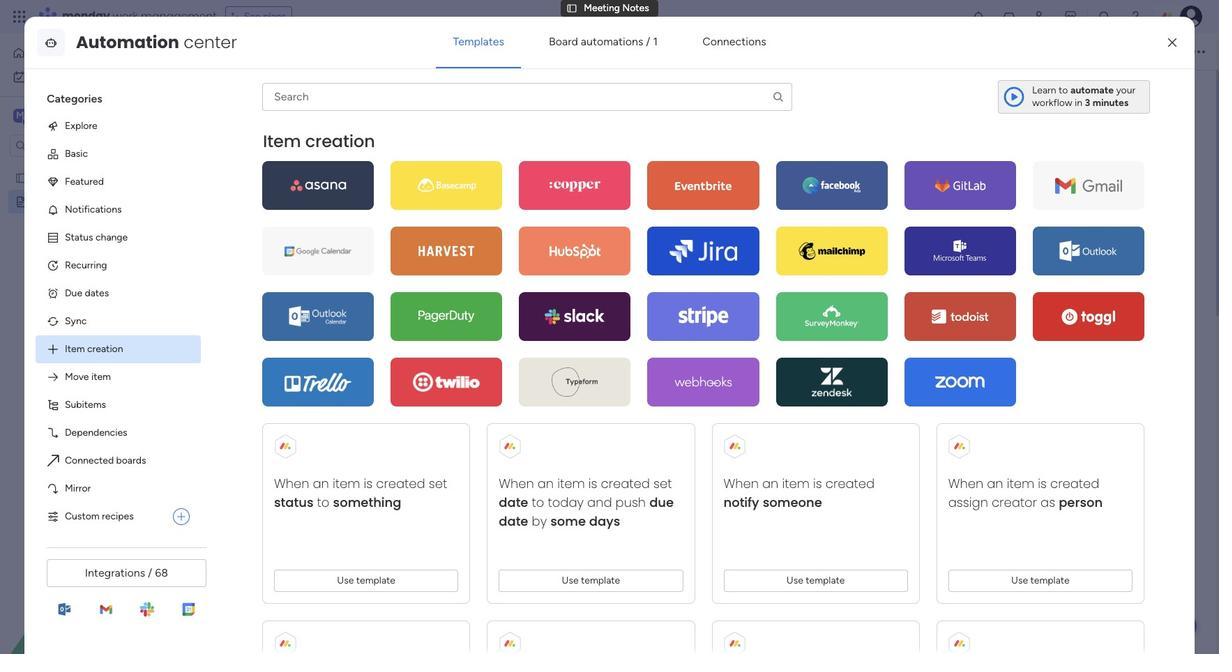 Task type: vqa. For each thing, say whether or not it's contained in the screenshot.


Task type: describe. For each thing, give the bounding box(es) containing it.
meeting down 4 .
[[430, 414, 471, 427]]

creator
[[992, 494, 1037, 511]]

objectives.
[[855, 576, 909, 589]]

business
[[809, 576, 852, 589]]

use template for person
[[1012, 575, 1070, 587]]

discussed the strengths and weaknesses of the current website design.
[[477, 456, 834, 469]]

date]
[[496, 267, 524, 280]]

audit
[[674, 497, 699, 511]]

set for when an item is created   set status to something
[[429, 475, 447, 492]]

0 vertical spatial creation
[[305, 130, 375, 153]]

style button
[[554, 40, 589, 63]]

connected
[[65, 455, 114, 467]]

work for my
[[48, 70, 69, 82]]

share
[[1148, 45, 1173, 57]]

. for 3
[[453, 372, 455, 385]]

automation center
[[76, 31, 237, 54]]

analytics
[[786, 476, 830, 490]]

is for status
[[364, 475, 373, 492]]

0 vertical spatial redesign
[[676, 351, 719, 364]]

Search for a column type search field
[[262, 83, 792, 111]]

redesign, inside agreed to establish key performance indicators (kpis) to measure the success of the redesign, such as page views, bounce rate, and conversion metrics.
[[901, 596, 947, 610]]

item for when an item is created notify someone
[[782, 475, 810, 492]]

website:
[[556, 435, 600, 448]]

v2 ellipsis image
[[1193, 43, 1205, 61]]

existing
[[892, 497, 930, 511]]

of down enhancing
[[610, 576, 620, 589]]

the down rates,
[[531, 576, 547, 589]]

of inside agreed to establish key performance indicators (kpis) to measure the success of the redesign, such as page views, bounce rate, and conversion metrics.
[[869, 596, 879, 610]]

date inside 'when an item is created   set date to today   and   push'
[[499, 494, 528, 511]]

session:
[[536, 633, 577, 646]]

brainstorming session for new design concepts
[[463, 372, 699, 385]]

and inside agreed to establish key performance indicators (kpis) to measure the success of the redesign, such as page views, bounce rate, and conversion metrics.
[[617, 612, 636, 625]]

mirror
[[65, 483, 91, 495]]

0 horizontal spatial current
[[515, 330, 552, 343]]

/ inside board automations / 1 "button"
[[646, 35, 651, 48]]

due dates option
[[36, 280, 201, 308]]

assigning
[[463, 393, 512, 406]]

0 horizontal spatial user
[[692, 476, 713, 490]]

work for monday
[[113, 8, 138, 24]]

concepts
[[652, 372, 699, 385]]

basic
[[65, 148, 88, 160]]

when an item is created notify someone
[[724, 475, 875, 511]]

assigning tasks and responsibilities
[[463, 393, 639, 406]]

use for person
[[1012, 575, 1028, 587]]

discussed for discussed the importance of aligning the redesign with the overall business objectives.
[[477, 576, 528, 589]]

1 inside "button"
[[653, 35, 658, 48]]

agreed for agreed to establish key performance indicators (kpis) to measure the success of the redesign, such as page views, bounce rate, and conversion metrics.
[[477, 596, 514, 610]]

first
[[49, 172, 66, 183]]

when for when an item is created   set status to something
[[274, 475, 309, 492]]

views,
[[519, 612, 549, 625]]

the right assess
[[751, 497, 767, 511]]

to inside the when an item is created   set status to something
[[317, 494, 330, 511]]

change
[[96, 232, 128, 243]]

updated
[[765, 164, 802, 176]]

to up "workflow"
[[1059, 84, 1068, 96]]

use template button for status
[[274, 570, 458, 592]]

sync option
[[36, 308, 201, 335]]

2 image for identified areas for improvement based on user feedback and analytics data.
[[463, 481, 467, 486]]

dependencies
[[65, 427, 127, 439]]

0 horizontal spatial 1
[[447, 330, 452, 343]]

2 image for agreed to conduct a thorough content audit to assess the relevance and quality of existing content.
[[463, 502, 467, 506]]

2 image for discussed the strengths and weaknesses of the current website design.
[[463, 460, 467, 465]]

when for when an item is created   set date to today   and   push
[[499, 475, 534, 492]]

meeting inside list box
[[33, 195, 69, 207]]

categories heading
[[36, 80, 201, 112]]

assign
[[949, 494, 988, 511]]

and up defined
[[494, 518, 513, 532]]

0 horizontal spatial meeting notes
[[33, 195, 98, 207]]

as inside agreed to establish key performance indicators (kpis) to measure the success of the redesign, such as page views, bounce rate, and conversion metrics.
[[477, 612, 488, 625]]

. for 1
[[452, 330, 454, 343]]

integrations
[[85, 566, 145, 580]]

center
[[184, 31, 237, 54]]

is for creator
[[1038, 475, 1047, 492]]

2 vertical spatial notes
[[518, 228, 580, 255]]

when for when an item is created assign creator as
[[949, 475, 984, 492]]

bounce
[[552, 612, 590, 625]]

for up today
[[557, 476, 571, 490]]

set for when an item is created   set date to today   and   push
[[654, 475, 672, 492]]

for up design
[[640, 351, 654, 364]]

indicators
[[664, 596, 713, 610]]

home option
[[8, 42, 170, 64]]

3 for 3 minutes
[[1085, 97, 1091, 109]]

conduct
[[530, 497, 572, 511]]

goals
[[463, 518, 492, 532]]

and inside defined the primary goals for the website redesign, including improving user experience, increasing conversion rates, and enhancing brand identity.
[[565, 555, 583, 568]]

1 07, from the left
[[638, 164, 653, 176]]

as inside when an item is created assign creator as
[[1041, 494, 1056, 511]]

weaknesses
[[622, 456, 681, 469]]

some
[[551, 513, 586, 530]]

is for someone
[[813, 475, 822, 492]]

tasks
[[515, 393, 540, 406]]

minutes
[[1093, 97, 1129, 109]]

website inside defined the primary goals for the website redesign, including improving user experience, increasing conversion rates, and enhancing brand identity.
[[645, 539, 684, 553]]

the up identified areas for improvement based on user feedback and analytics data.
[[698, 456, 714, 469]]

the up indicators
[[665, 576, 681, 589]]

2 image for defined the primary goals for the website redesign, including improving user experience, increasing conversion rates, and enhancing brand identity.
[[463, 544, 467, 548]]

home
[[31, 47, 57, 59]]

2 .
[[446, 351, 455, 364]]

your
[[1116, 84, 1136, 96]]

last
[[745, 164, 763, 176]]

2 2024, from the left
[[841, 164, 867, 176]]

lottie animation element
[[0, 513, 178, 654]]

/ inside integrations / 68 button
[[148, 566, 152, 580]]

of up identified areas for improvement based on user feedback and analytics data.
[[684, 456, 695, 469]]

to right audit
[[702, 497, 713, 511]]

search everything image
[[1098, 10, 1112, 24]]

notes:
[[474, 414, 507, 427]]

created mar 07, 2024, 15:49
[[581, 164, 708, 176]]

discussed for discussed the strengths and weaknesses of the current website design.
[[477, 456, 528, 469]]

my for my first board
[[33, 172, 46, 183]]

creation inside option
[[87, 343, 123, 355]]

help image
[[1129, 10, 1143, 24]]

item for when an item is created assign creator as
[[1007, 475, 1035, 492]]

date:
[[430, 267, 457, 280]]

to up goals and objectives:
[[516, 497, 527, 511]]

content
[[632, 497, 671, 511]]

quality
[[842, 497, 875, 511]]

public board image
[[15, 195, 28, 208]]

your workflow in
[[1033, 84, 1136, 109]]

meeting notes click to edit element
[[424, 119, 613, 156]]

style
[[561, 45, 583, 57]]

4 .
[[446, 393, 455, 406]]

1 .
[[447, 330, 454, 343]]

meeting notes:
[[430, 414, 507, 427]]

an for someone
[[762, 475, 779, 492]]

measure
[[761, 596, 804, 610]]

review of current website
[[463, 330, 594, 343]]

and up brainstorming session for new design concepts
[[564, 351, 582, 364]]

search image
[[772, 91, 784, 103]]

review for review of current website
[[463, 330, 499, 343]]

of right [list
[[512, 288, 522, 301]]

establish
[[530, 596, 574, 610]]

created for when an item is created assign creator as
[[1051, 475, 1100, 492]]

content.
[[933, 497, 975, 511]]

to right (kpis)
[[748, 596, 759, 610]]

objectives
[[585, 351, 637, 364]]

person
[[1059, 494, 1103, 511]]

use template button for notify
[[724, 570, 908, 592]]

integrations / 68 button
[[47, 559, 206, 587]]

categories
[[47, 92, 102, 105]]

4
[[446, 393, 453, 406]]

1 horizontal spatial current
[[717, 456, 753, 469]]

and up the someone
[[765, 476, 784, 490]]

automate
[[1071, 84, 1114, 96]]

2 image for discussed the importance of aligning the redesign with the overall business objectives.
[[463, 580, 467, 585]]

agreed for agreed to conduct a thorough content audit to assess the relevance and quality of existing content.
[[477, 497, 514, 511]]

based
[[644, 476, 674, 490]]

custom recipes option
[[36, 503, 167, 531]]

3 for 3 .
[[446, 372, 453, 385]]

connections button
[[686, 25, 783, 59]]

due date
[[499, 494, 674, 530]]

and down data.
[[821, 497, 839, 511]]

defined the primary goals for the website redesign, including improving user experience, increasing conversion rates, and enhancing brand identity.
[[477, 539, 974, 568]]

meeting up board automations / 1
[[584, 2, 620, 14]]

2 image for agreed to establish key performance indicators (kpis) to measure the success of the redesign, such as page views, bounce rate, and conversion metrics.
[[463, 601, 467, 606]]

use template for status
[[337, 575, 396, 587]]

template for status
[[356, 575, 396, 587]]

and down session
[[543, 393, 562, 406]]

today
[[548, 494, 584, 511]]

my work
[[32, 70, 69, 82]]

recipes
[[102, 511, 134, 522]]

push
[[616, 494, 646, 511]]

0 vertical spatial item creation
[[263, 130, 375, 153]]

improvement
[[574, 476, 641, 490]]

item for when an item is created   set status to something
[[333, 475, 360, 492]]

goals and objectives:
[[463, 518, 572, 532]]

subitems option
[[36, 391, 201, 419]]

importance
[[550, 576, 607, 589]]

attendees:
[[430, 288, 485, 301]]

with
[[730, 576, 752, 589]]

when an item is created   set date to today   and   push
[[499, 475, 672, 511]]

page
[[491, 612, 516, 625]]

item creation option
[[36, 335, 201, 363]]

monday
[[62, 8, 110, 24]]

the down goals and objectives:
[[519, 539, 536, 553]]

template for date
[[581, 575, 620, 587]]

and up improvement
[[600, 456, 619, 469]]

the down business
[[807, 596, 823, 610]]

template for notify
[[806, 575, 845, 587]]

select product image
[[13, 10, 27, 24]]

status
[[65, 232, 93, 243]]



Task type: locate. For each thing, give the bounding box(es) containing it.
2 template from the left
[[581, 575, 620, 587]]

3 is from the left
[[813, 475, 822, 492]]

1 vertical spatial work
[[48, 70, 69, 82]]

meeting notes up automations
[[584, 2, 649, 14]]

workspace image
[[13, 108, 27, 123]]

on down "review of current website"
[[519, 351, 532, 364]]

the down objectives.
[[882, 596, 899, 610]]

an up status on the bottom of page
[[313, 475, 329, 492]]

assess
[[715, 497, 748, 511]]

objectives:
[[515, 518, 572, 532]]

1 use template button from the left
[[274, 570, 458, 592]]

areas
[[528, 476, 554, 490]]

1 2 image from the top
[[463, 460, 467, 465]]

rate,
[[592, 612, 615, 625]]

[list
[[488, 288, 509, 301]]

created up something
[[376, 475, 425, 492]]

see
[[244, 10, 261, 22]]

1 vertical spatial 2 image
[[463, 601, 467, 606]]

0 horizontal spatial redesign,
[[687, 539, 732, 553]]

of up discussion
[[502, 330, 513, 343]]

2 use template from the left
[[562, 575, 620, 587]]

workflow
[[1033, 97, 1073, 109]]

my left 'first'
[[33, 172, 46, 183]]

connected boards option
[[36, 447, 201, 475]]

0 horizontal spatial goals
[[535, 351, 561, 364]]

4 2 image from the top
[[463, 580, 467, 585]]

1 right dynamic values icon
[[653, 35, 658, 48]]

my first board
[[33, 172, 94, 183]]

of right the quality
[[878, 497, 889, 511]]

use template for notify
[[787, 575, 845, 587]]

my inside list box
[[33, 172, 46, 183]]

attendees]
[[525, 288, 581, 301]]

4 use from the left
[[1012, 575, 1028, 587]]

an inside 'when an item is created   set date to today   and   push'
[[538, 475, 554, 492]]

mar
[[619, 164, 636, 176], [804, 164, 822, 176]]

2 brainstorming from the top
[[463, 633, 533, 646]]

defined
[[477, 539, 517, 553]]

is inside 'when an item is created   set date to today   and   push'
[[589, 475, 597, 492]]

an for status
[[313, 475, 329, 492]]

0 vertical spatial date
[[499, 494, 528, 511]]

1 horizontal spatial item
[[263, 130, 301, 153]]

for left "new"
[[575, 372, 590, 385]]

1 horizontal spatial set
[[654, 475, 672, 492]]

home link
[[8, 42, 170, 64]]

1 vertical spatial current
[[717, 456, 753, 469]]

current
[[515, 330, 552, 343], [717, 456, 753, 469]]

Search in workspace field
[[29, 138, 117, 154]]

and up importance
[[565, 555, 583, 568]]

1 vertical spatial /
[[148, 566, 152, 580]]

2 horizontal spatial website
[[756, 456, 795, 469]]

status
[[274, 494, 314, 511]]

3 use from the left
[[787, 575, 804, 587]]

to up views,
[[516, 596, 527, 610]]

1 vertical spatial website
[[756, 456, 795, 469]]

2 2 image from the top
[[463, 601, 467, 606]]

1 horizontal spatial notes
[[518, 228, 580, 255]]

connected boards
[[65, 455, 146, 467]]

0 horizontal spatial item creation
[[65, 343, 123, 355]]

custom
[[65, 511, 100, 522]]

sync
[[65, 315, 87, 327]]

explore option
[[36, 112, 201, 140]]

0 vertical spatial meeting notes
[[584, 2, 649, 14]]

2 created from the left
[[601, 475, 650, 492]]

an inside 'when an item is created notify someone'
[[762, 475, 779, 492]]

07, right created
[[638, 164, 653, 176]]

status change
[[65, 232, 128, 243]]

1 use template from the left
[[337, 575, 396, 587]]

1 horizontal spatial redesign,
[[901, 596, 947, 610]]

brainstorming down discussion
[[463, 372, 533, 385]]

1 vertical spatial creation
[[87, 343, 123, 355]]

. for 4
[[453, 393, 455, 406]]

public board image
[[15, 171, 28, 184]]

responsibilities
[[564, 393, 639, 406]]

0 vertical spatial website
[[554, 330, 594, 343]]

when for when an item is created notify someone
[[724, 475, 759, 492]]

3 2 image from the top
[[463, 544, 467, 548]]

learn to automate
[[1033, 84, 1114, 96]]

0 horizontal spatial 07,
[[638, 164, 653, 176]]

0 horizontal spatial as
[[477, 612, 488, 625]]

discussion
[[463, 351, 517, 364]]

in
[[1075, 97, 1083, 109]]

1 created from the left
[[376, 475, 425, 492]]

as left person
[[1041, 494, 1056, 511]]

. up the 3 . on the bottom of page
[[453, 351, 455, 364]]

68
[[155, 566, 168, 580]]

featured
[[65, 176, 104, 188]]

1 date from the top
[[499, 494, 528, 511]]

and inside 'when an item is created   set date to today   and   push'
[[587, 494, 612, 511]]

1 vertical spatial user
[[836, 539, 857, 553]]

notes up date]
[[518, 228, 580, 255]]

1 vertical spatial item
[[65, 343, 85, 355]]

1 review from the top
[[463, 330, 499, 343]]

lottie animation image
[[0, 513, 178, 654]]

and
[[564, 351, 582, 364], [543, 393, 562, 406], [600, 456, 619, 469], [765, 476, 784, 490], [587, 494, 612, 511], [821, 497, 839, 511], [494, 518, 513, 532], [565, 555, 583, 568], [617, 612, 636, 625]]

the right with
[[755, 576, 771, 589]]

meeting notes down my first board
[[33, 195, 98, 207]]

4 is from the left
[[1038, 475, 1047, 492]]

review up discussion
[[463, 330, 499, 343]]

to up by
[[532, 494, 544, 511]]

0 vertical spatial goals
[[535, 351, 561, 364]]

0 horizontal spatial on
[[519, 351, 532, 364]]

use template for date
[[562, 575, 620, 587]]

status change option
[[36, 224, 201, 252]]

on up audit
[[676, 476, 689, 490]]

identity.
[[672, 555, 713, 568]]

set up due
[[654, 475, 672, 492]]

notifications image
[[972, 10, 986, 24]]

0 horizontal spatial set
[[429, 475, 447, 492]]

the up areas
[[531, 456, 547, 469]]

set inside the when an item is created   set status to something
[[429, 475, 447, 492]]

0 vertical spatial 3
[[1085, 97, 1091, 109]]

item for when an item is created   set date to today   and   push
[[557, 475, 585, 492]]

dependencies option
[[36, 419, 201, 447]]

1 template from the left
[[356, 575, 396, 587]]

option
[[0, 165, 178, 168]]

workspace selection element
[[13, 107, 117, 126]]

4 when from the left
[[949, 475, 984, 492]]

1 horizontal spatial 1
[[653, 35, 658, 48]]

is inside when an item is created assign creator as
[[1038, 475, 1047, 492]]

use for notify
[[787, 575, 804, 587]]

item up something
[[333, 475, 360, 492]]

1 vertical spatial as
[[477, 612, 488, 625]]

1 mar from the left
[[619, 164, 636, 176]]

my for my work
[[32, 70, 45, 82]]

2 image
[[463, 502, 467, 506], [463, 601, 467, 606]]

recurring
[[65, 259, 107, 271]]

3 template from the left
[[806, 575, 845, 587]]

kendall
[[485, 164, 518, 176]]

1 an from the left
[[313, 475, 329, 492]]

bulleted list image
[[480, 45, 492, 58]]

of
[[512, 288, 522, 301], [502, 330, 513, 343], [502, 435, 513, 448], [684, 456, 695, 469], [878, 497, 889, 511], [610, 576, 620, 589], [869, 596, 879, 610]]

when inside 'when an item is created notify someone'
[[724, 475, 759, 492]]

strengths
[[550, 456, 598, 469]]

0 vertical spatial review
[[463, 330, 499, 343]]

date up goals and objectives:
[[499, 494, 528, 511]]

invite members image
[[1033, 10, 1047, 24]]

agreed down identified on the left bottom
[[477, 497, 514, 511]]

item up today
[[557, 475, 585, 492]]

agreed up page
[[477, 596, 514, 610]]

for inside defined the primary goals for the website redesign, including improving user experience, increasing conversion rates, and enhancing brand identity.
[[608, 539, 623, 553]]

1 vertical spatial 3
[[446, 372, 453, 385]]

3 use template button from the left
[[724, 570, 908, 592]]

created inside the when an item is created   set status to something
[[376, 475, 425, 492]]

0 horizontal spatial 2024,
[[655, 164, 681, 176]]

mar right created
[[619, 164, 636, 176]]

2024,
[[655, 164, 681, 176], [841, 164, 867, 176]]

to right status on the bottom of page
[[317, 494, 330, 511]]

basic option
[[36, 140, 201, 168]]

3 down the 2
[[446, 372, 453, 385]]

when up status on the bottom of page
[[274, 475, 309, 492]]

0 vertical spatial brainstorming
[[463, 372, 533, 385]]

my work option
[[8, 66, 170, 88]]

0 horizontal spatial item
[[65, 343, 85, 355]]

1 2024, from the left
[[655, 164, 681, 176]]

0 horizontal spatial 3
[[446, 372, 453, 385]]

created up the quality
[[826, 475, 875, 492]]

created inside 'when an item is created   set date to today   and   push'
[[601, 475, 650, 492]]

agreed to establish key performance indicators (kpis) to measure the success of the redesign, such as page views, bounce rate, and conversion metrics.
[[477, 596, 976, 625]]

1 2 image from the top
[[463, 502, 467, 506]]

experience,
[[860, 539, 917, 553]]

when inside the when an item is created   set status to something
[[274, 475, 309, 492]]

an for date
[[538, 475, 554, 492]]

1 vertical spatial brainstorming
[[463, 633, 533, 646]]

created for when an item is created notify someone
[[826, 475, 875, 492]]

an up creator
[[987, 475, 1004, 492]]

the up the brand
[[625, 539, 642, 553]]

0 vertical spatial conversion
[[477, 555, 532, 568]]

mention image
[[602, 44, 616, 58]]

feedback
[[716, 476, 762, 490]]

1 horizontal spatial creation
[[305, 130, 375, 153]]

of down objectives.
[[869, 596, 879, 610]]

0 vertical spatial current
[[515, 330, 552, 343]]

board
[[68, 172, 94, 183]]

1 vertical spatial conversion
[[639, 612, 693, 625]]

website up the brand
[[645, 539, 684, 553]]

1 horizontal spatial item creation
[[263, 130, 375, 153]]

see plans button
[[225, 6, 292, 27]]

main
[[32, 109, 57, 122]]

current
[[515, 435, 554, 448]]

current up feedback
[[717, 456, 753, 469]]

3 created from the left
[[826, 475, 875, 492]]

redesign up concepts
[[676, 351, 719, 364]]

dates
[[85, 287, 109, 299]]

/ right dynamic values icon
[[646, 35, 651, 48]]

template for person
[[1031, 575, 1070, 587]]

kendall parks image
[[1180, 6, 1203, 28]]

metrics.
[[696, 612, 736, 625]]

user
[[692, 476, 713, 490], [836, 539, 857, 553]]

07, right updated
[[824, 164, 838, 176]]

1 vertical spatial meeting notes
[[33, 195, 98, 207]]

1 horizontal spatial meeting notes
[[430, 228, 580, 255]]

main workspace
[[32, 109, 114, 122]]

0 horizontal spatial work
[[48, 70, 69, 82]]

created for when an item is created   set date to today   and   push
[[601, 475, 650, 492]]

0 vertical spatial my
[[32, 70, 45, 82]]

work up automation
[[113, 8, 138, 24]]

by
[[532, 513, 547, 530]]

created up push at the bottom right of page
[[601, 475, 650, 492]]

2 discussed from the top
[[477, 576, 528, 589]]

3 use template from the left
[[787, 575, 845, 587]]

featured option
[[36, 168, 201, 196]]

an inside when an item is created assign creator as
[[987, 475, 1004, 492]]

/ left 68
[[148, 566, 152, 580]]

2 review from the top
[[463, 435, 499, 448]]

. down the 2 .
[[453, 372, 455, 385]]

4 an from the left
[[987, 475, 1004, 492]]

None search field
[[262, 83, 792, 111]]

1 horizontal spatial 07,
[[824, 164, 838, 176]]

[insert
[[460, 267, 494, 280]]

including
[[735, 539, 780, 553]]

1 horizontal spatial as
[[1041, 494, 1056, 511]]

website up the analytics
[[756, 456, 795, 469]]

goals up enhancing
[[579, 539, 605, 553]]

created for when an item is created   set status to something
[[376, 475, 425, 492]]

an inside the when an item is created   set status to something
[[313, 475, 329, 492]]

conversion down indicators
[[639, 612, 693, 625]]

overall
[[774, 576, 806, 589]]

1 horizontal spatial goals
[[579, 539, 605, 553]]

custom recipes
[[65, 511, 134, 522]]

date inside due date
[[499, 513, 528, 530]]

of down notes:
[[502, 435, 513, 448]]

conversion down defined
[[477, 555, 532, 568]]

brainstorming for brainstorming session:
[[463, 633, 533, 646]]

monday work management
[[62, 8, 217, 24]]

1 vertical spatial on
[[676, 476, 689, 490]]

0 vertical spatial work
[[113, 8, 138, 24]]

4 use template from the left
[[1012, 575, 1070, 587]]

when up conduct
[[499, 475, 534, 492]]

use for date
[[562, 575, 579, 587]]

is inside the when an item is created   set status to something
[[364, 475, 373, 492]]

1 horizontal spatial website
[[645, 539, 684, 553]]

as left page
[[477, 612, 488, 625]]

discussed up page
[[477, 576, 528, 589]]

current down "attendees]"
[[515, 330, 552, 343]]

0 horizontal spatial notes
[[71, 195, 98, 207]]

conversion inside agreed to establish key performance indicators (kpis) to measure the success of the redesign, such as page views, bounce rate, and conversion metrics.
[[639, 612, 693, 625]]

item creation inside option
[[65, 343, 123, 355]]

. down the 3 . on the bottom of page
[[453, 393, 455, 406]]

0 vertical spatial /
[[646, 35, 651, 48]]

0 horizontal spatial conversion
[[477, 555, 532, 568]]

0 horizontal spatial creation
[[87, 343, 123, 355]]

0 vertical spatial user
[[692, 476, 713, 490]]

1 vertical spatial date
[[499, 513, 528, 530]]

an for creator
[[987, 475, 1004, 492]]

brainstorming session:
[[463, 633, 577, 646]]

work inside option
[[48, 70, 69, 82]]

3 minutes
[[1085, 97, 1129, 109]]

date
[[499, 494, 528, 511], [499, 513, 528, 530]]

item inside option
[[91, 371, 111, 383]]

monday marketplace image
[[1064, 10, 1078, 24]]

2 agreed from the top
[[477, 596, 514, 610]]

redesign down identity.
[[684, 576, 727, 589]]

on
[[519, 351, 532, 364], [676, 476, 689, 490]]

my work link
[[8, 66, 170, 88]]

1 horizontal spatial work
[[113, 8, 138, 24]]

redesign, left such
[[901, 596, 947, 610]]

item inside 'when an item is created notify someone'
[[782, 475, 810, 492]]

is inside 'when an item is created notify someone'
[[813, 475, 822, 492]]

explore
[[65, 120, 97, 132]]

item right 'move' in the bottom left of the page
[[91, 371, 111, 383]]

1 vertical spatial my
[[33, 172, 46, 183]]

item inside when an item is created assign creator as
[[1007, 475, 1035, 492]]

0 vertical spatial 1
[[653, 35, 658, 48]]

identified areas for improvement based on user feedback and analytics data.
[[477, 476, 857, 490]]

meeting notes up date]
[[430, 228, 580, 255]]

1 horizontal spatial /
[[646, 35, 651, 48]]

2 2 image from the top
[[463, 481, 467, 486]]

2 07, from the left
[[824, 164, 838, 176]]

board automations / 1
[[549, 35, 658, 48]]

website up discussion on goals and objectives for the redesign
[[554, 330, 594, 343]]

use template button for date
[[499, 570, 683, 592]]

3 .
[[446, 372, 455, 385]]

0 vertical spatial notes
[[623, 2, 649, 14]]

an up conduct
[[538, 475, 554, 492]]

1 set from the left
[[429, 475, 447, 492]]

identified
[[477, 476, 525, 490]]

work up categories
[[48, 70, 69, 82]]

categories list box
[[36, 80, 212, 531]]

redesign, inside defined the primary goals for the website redesign, including improving user experience, increasing conversion rates, and enhancing brand identity.
[[687, 539, 732, 553]]

2 when from the left
[[499, 475, 534, 492]]

brainstorming for brainstorming session for new design concepts
[[463, 372, 533, 385]]

3 right in
[[1085, 97, 1091, 109]]

notes down featured
[[71, 195, 98, 207]]

m
[[16, 110, 24, 121]]

mirror option
[[36, 475, 201, 503]]

1 agreed from the top
[[477, 497, 514, 511]]

meeting up [insert
[[430, 228, 513, 255]]

update feed image
[[1002, 10, 1016, 24]]

creation
[[305, 130, 375, 153], [87, 343, 123, 355]]

dynamic values image
[[625, 45, 639, 59]]

created inside when an item is created assign creator as
[[1051, 475, 1100, 492]]

parks
[[520, 164, 545, 176]]

2 use from the left
[[562, 575, 579, 587]]

connections
[[703, 35, 766, 48]]

share button
[[1122, 40, 1179, 62]]

automation
[[76, 31, 179, 54]]

to
[[1059, 84, 1068, 96], [317, 494, 330, 511], [532, 494, 544, 511], [516, 497, 527, 511], [702, 497, 713, 511], [516, 596, 527, 610], [748, 596, 759, 610]]

1 vertical spatial goals
[[579, 539, 605, 553]]

2 vertical spatial website
[[645, 539, 684, 553]]

1 when from the left
[[274, 475, 309, 492]]

user inside defined the primary goals for the website redesign, including improving user experience, increasing conversion rates, and enhancing brand identity.
[[836, 539, 857, 553]]

0 vertical spatial item
[[263, 130, 301, 153]]

to inside 'when an item is created   set date to today   and   push'
[[532, 494, 544, 511]]

2 horizontal spatial meeting notes
[[584, 2, 649, 14]]

move item option
[[36, 363, 201, 391]]

1 horizontal spatial 2024,
[[841, 164, 867, 176]]

creator kendall parks
[[449, 164, 545, 176]]

design.
[[798, 456, 834, 469]]

0 horizontal spatial website
[[554, 330, 594, 343]]

see plans
[[244, 10, 286, 22]]

. for 2
[[453, 351, 455, 364]]

created inside 'when an item is created notify someone'
[[826, 475, 875, 492]]

recurring option
[[36, 252, 201, 280]]

2 horizontal spatial notes
[[623, 2, 649, 14]]

my down home
[[32, 70, 45, 82]]

when up "notify"
[[724, 475, 759, 492]]

1 vertical spatial notes
[[71, 195, 98, 207]]

is for date
[[589, 475, 597, 492]]

redesign
[[676, 351, 719, 364], [684, 576, 727, 589]]

my inside option
[[32, 70, 45, 82]]

notifications option
[[36, 196, 201, 224]]

someone
[[763, 494, 822, 511]]

3 when from the left
[[724, 475, 759, 492]]

4 use template button from the left
[[949, 570, 1133, 592]]

when inside 'when an item is created   set date to today   and   push'
[[499, 475, 534, 492]]

plans
[[263, 10, 286, 22]]

an up the someone
[[762, 475, 779, 492]]

2 mar from the left
[[804, 164, 822, 176]]

4 template from the left
[[1031, 575, 1070, 587]]

review for review of current website:
[[463, 435, 499, 448]]

user right improving
[[836, 539, 857, 553]]

user up audit
[[692, 476, 713, 490]]

2 is from the left
[[589, 475, 597, 492]]

item up creator
[[1007, 475, 1035, 492]]

item inside 'when an item is created   set date to today   and   push'
[[557, 475, 585, 492]]

1 discussed from the top
[[477, 456, 528, 469]]

2 vertical spatial meeting notes
[[430, 228, 580, 255]]

set
[[429, 475, 447, 492], [654, 475, 672, 492]]

1 brainstorming from the top
[[463, 372, 533, 385]]

1 vertical spatial item creation
[[65, 343, 123, 355]]

1 vertical spatial review
[[463, 435, 499, 448]]

website
[[554, 330, 594, 343], [756, 456, 795, 469], [645, 539, 684, 553]]

workspace
[[59, 109, 114, 122]]

and down performance
[[617, 612, 636, 625]]

0 vertical spatial discussed
[[477, 456, 528, 469]]

2 image up the goals on the bottom of the page
[[463, 502, 467, 506]]

numbered list image
[[503, 45, 516, 58]]

my
[[32, 70, 45, 82], [33, 172, 46, 183]]

. up the 2 .
[[452, 330, 454, 343]]

2 date from the top
[[499, 513, 528, 530]]

item inside the when an item is created   set status to something
[[333, 475, 360, 492]]

1 vertical spatial redesign,
[[901, 596, 947, 610]]

session
[[536, 372, 573, 385]]

agreed inside agreed to establish key performance indicators (kpis) to measure the success of the redesign, such as page views, bounce rate, and conversion metrics.
[[477, 596, 514, 610]]

1 vertical spatial agreed
[[477, 596, 514, 610]]

2 image
[[463, 460, 467, 465], [463, 481, 467, 486], [463, 544, 467, 548], [463, 580, 467, 585]]

an
[[313, 475, 329, 492], [538, 475, 554, 492], [762, 475, 779, 492], [987, 475, 1004, 492]]

use for status
[[337, 575, 354, 587]]

last updated mar 07, 2024, 15:52
[[745, 164, 893, 176]]

list box
[[0, 163, 178, 401]]

2 set from the left
[[654, 475, 672, 492]]

redesign, up identity.
[[687, 539, 732, 553]]

date: [insert date]
[[430, 267, 524, 280]]

0 vertical spatial as
[[1041, 494, 1056, 511]]

meeting notes
[[584, 2, 649, 14], [33, 195, 98, 207], [430, 228, 580, 255]]

for
[[640, 351, 654, 364], [575, 372, 590, 385], [557, 476, 571, 490], [608, 539, 623, 553]]

1 is from the left
[[364, 475, 373, 492]]

1 horizontal spatial on
[[676, 476, 689, 490]]

0 vertical spatial 2 image
[[463, 502, 467, 506]]

review down notes:
[[463, 435, 499, 448]]

the up concepts
[[657, 351, 673, 364]]

1 use from the left
[[337, 575, 354, 587]]

use template button for person
[[949, 570, 1133, 592]]

3 an from the left
[[762, 475, 779, 492]]

2 use template button from the left
[[499, 570, 683, 592]]

notes
[[623, 2, 649, 14], [71, 195, 98, 207], [518, 228, 580, 255]]

goals inside defined the primary goals for the website redesign, including improving user experience, increasing conversion rates, and enhancing brand identity.
[[579, 539, 605, 553]]

1 horizontal spatial user
[[836, 539, 857, 553]]

0 horizontal spatial mar
[[619, 164, 636, 176]]

1 vertical spatial discussed
[[477, 576, 528, 589]]

0 horizontal spatial /
[[148, 566, 152, 580]]

2 an from the left
[[538, 475, 554, 492]]

1 horizontal spatial mar
[[804, 164, 822, 176]]

brainstorming
[[463, 372, 533, 385], [463, 633, 533, 646]]

for up enhancing
[[608, 539, 623, 553]]

performance
[[597, 596, 661, 610]]

0 vertical spatial agreed
[[477, 497, 514, 511]]

set inside 'when an item is created   set date to today   and   push'
[[654, 475, 672, 492]]

1 horizontal spatial conversion
[[639, 612, 693, 625]]

1 vertical spatial 1
[[447, 330, 452, 343]]

conversion inside defined the primary goals for the website redesign, including improving user experience, increasing conversion rates, and enhancing brand identity.
[[477, 555, 532, 568]]

item up the someone
[[782, 475, 810, 492]]

4 created from the left
[[1051, 475, 1100, 492]]

meeting down 'first'
[[33, 195, 69, 207]]

discussion on goals and objectives for the redesign
[[463, 351, 719, 364]]

notes up automations
[[623, 2, 649, 14]]

discussed up identified on the left bottom
[[477, 456, 528, 469]]

0 vertical spatial on
[[519, 351, 532, 364]]

list box containing my first board
[[0, 163, 178, 401]]

item inside item creation option
[[65, 343, 85, 355]]

0 vertical spatial redesign,
[[687, 539, 732, 553]]

1 horizontal spatial 3
[[1085, 97, 1091, 109]]

1 vertical spatial redesign
[[684, 576, 727, 589]]

when inside when an item is created assign creator as
[[949, 475, 984, 492]]



